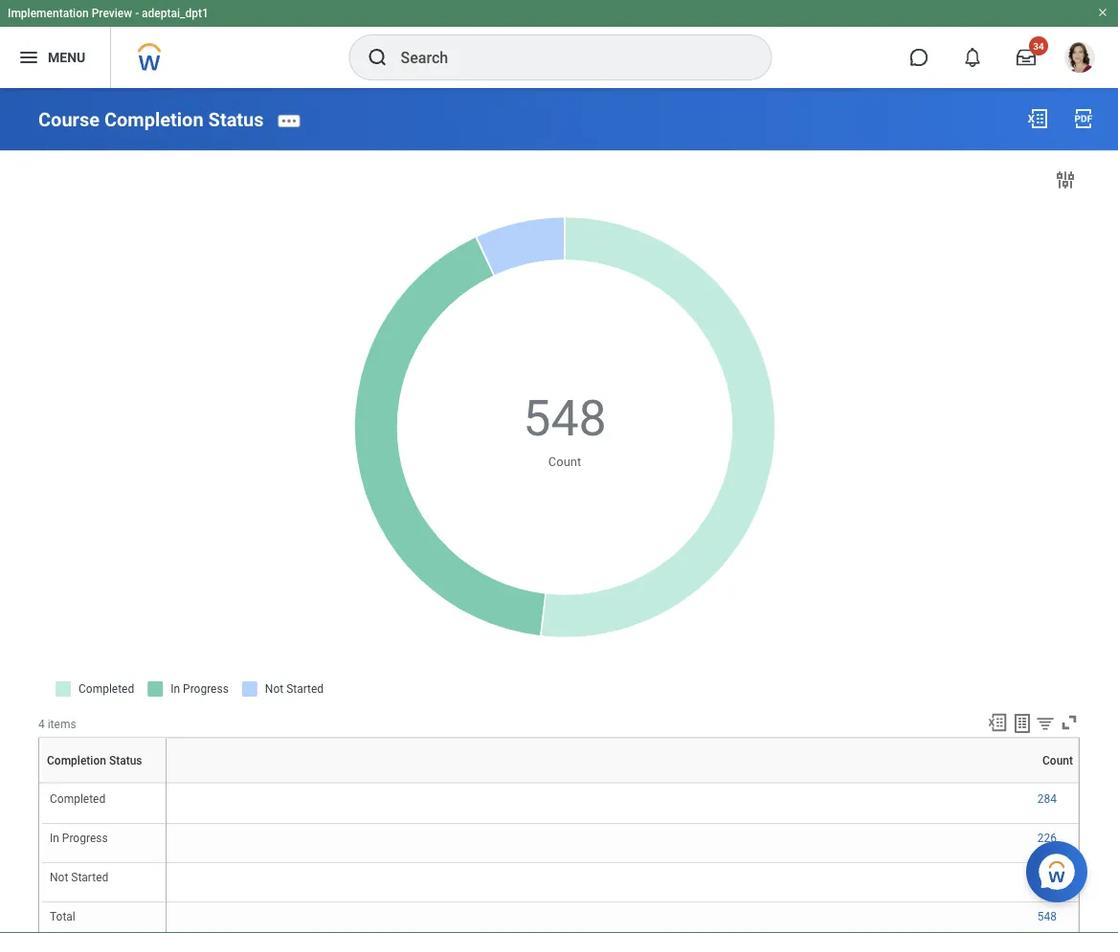 Task type: locate. For each thing, give the bounding box(es) containing it.
1 horizontal spatial 548
[[1038, 910, 1057, 924]]

count
[[548, 454, 581, 469], [1043, 754, 1073, 767], [621, 783, 624, 784]]

0 vertical spatial completion status
[[47, 754, 142, 767]]

1 vertical spatial completion
[[47, 754, 106, 767]]

548 inside button
[[1038, 910, 1057, 924]]

toolbar
[[978, 712, 1080, 737]]

0 vertical spatial status
[[208, 108, 264, 131]]

548
[[523, 390, 607, 448], [1038, 910, 1057, 924]]

2 horizontal spatial status
[[208, 108, 264, 131]]

export to excel image left the export to worksheets image
[[987, 712, 1008, 734]]

select to filter grid data image
[[1035, 713, 1056, 734]]

1 horizontal spatial 548 button
[[1038, 909, 1060, 925]]

2 vertical spatial status
[[105, 783, 107, 784]]

1 vertical spatial status
[[109, 754, 142, 767]]

course completion status link
[[38, 108, 264, 131]]

count inside 548 count
[[548, 454, 581, 469]]

548 button
[[523, 386, 610, 452], [1038, 909, 1060, 925]]

preview
[[92, 7, 132, 20]]

0 vertical spatial 548
[[523, 390, 607, 448]]

completed element
[[50, 788, 106, 805]]

548 for 548
[[1038, 910, 1057, 924]]

completion status down row element
[[99, 783, 107, 784]]

total element
[[50, 906, 75, 924]]

0 horizontal spatial 548 button
[[523, 386, 610, 452]]

548 main content
[[0, 88, 1118, 933]]

total
[[50, 910, 75, 924]]

2 vertical spatial count
[[621, 783, 624, 784]]

1 vertical spatial count
[[1043, 754, 1073, 767]]

0 vertical spatial 548 button
[[523, 386, 610, 452]]

1 horizontal spatial export to excel image
[[1026, 107, 1049, 130]]

1 vertical spatial 548
[[1038, 910, 1057, 924]]

implementation
[[8, 7, 89, 20]]

34
[[1033, 40, 1044, 52]]

0 horizontal spatial export to excel image
[[987, 712, 1008, 734]]

1 horizontal spatial count
[[621, 783, 624, 784]]

items
[[48, 718, 76, 732]]

0 vertical spatial count
[[548, 454, 581, 469]]

completion status inside row element
[[47, 754, 142, 767]]

1 vertical spatial export to excel image
[[987, 712, 1008, 734]]

export to excel image for the export to worksheets image
[[987, 712, 1008, 734]]

2 vertical spatial completion
[[99, 783, 104, 784]]

completion down row element
[[99, 783, 104, 784]]

completion
[[104, 108, 204, 131], [47, 754, 106, 767], [99, 783, 104, 784]]

implementation preview -   adeptai_dpt1
[[8, 7, 209, 20]]

export to excel image
[[1026, 107, 1049, 130], [987, 712, 1008, 734]]

4
[[38, 718, 45, 732]]

course
[[38, 108, 100, 131]]

in progress element
[[50, 828, 108, 845]]

0 horizontal spatial count
[[548, 454, 581, 469]]

2 horizontal spatial count
[[1043, 754, 1073, 767]]

completion status
[[47, 754, 142, 767], [99, 783, 107, 784]]

38 button
[[1044, 870, 1060, 885]]

completion up completion status button
[[47, 754, 106, 767]]

1 horizontal spatial status
[[109, 754, 142, 767]]

completion right course
[[104, 108, 204, 131]]

status
[[208, 108, 264, 131], [109, 754, 142, 767], [105, 783, 107, 784]]

close environment banner image
[[1097, 7, 1109, 18]]

completion status up completion status button
[[47, 754, 142, 767]]

in
[[50, 832, 59, 845]]

status inside row element
[[109, 754, 142, 767]]

0 horizontal spatial status
[[105, 783, 107, 784]]

1 vertical spatial completion status
[[99, 783, 107, 784]]

notifications large image
[[963, 48, 982, 67]]

226 button
[[1038, 831, 1060, 846]]

export to excel image left view printable version (pdf) image
[[1026, 107, 1049, 130]]

count column header
[[167, 783, 1078, 784]]

not
[[50, 871, 68, 884]]

export to worksheets image
[[1011, 712, 1034, 735]]

0 horizontal spatial 548
[[523, 390, 607, 448]]

0 vertical spatial export to excel image
[[1026, 107, 1049, 130]]

548 count
[[523, 390, 607, 469]]

search image
[[366, 46, 389, 69]]

adeptai_dpt1
[[142, 7, 209, 20]]



Task type: describe. For each thing, give the bounding box(es) containing it.
completion status button
[[99, 783, 107, 784]]

menu button
[[0, 27, 110, 88]]

548 for 548 count
[[523, 390, 607, 448]]

284 button
[[1038, 791, 1060, 806]]

284
[[1038, 792, 1057, 805]]

in progress
[[50, 832, 108, 845]]

configure and view chart data image
[[1054, 169, 1077, 192]]

menu banner
[[0, 0, 1118, 88]]

course completion status
[[38, 108, 264, 131]]

profile logan mcneil image
[[1065, 42, 1095, 77]]

progress
[[62, 832, 108, 845]]

completion inside row element
[[47, 754, 106, 767]]

-
[[135, 7, 139, 20]]

menu
[[48, 49, 85, 65]]

completed
[[50, 792, 106, 805]]

view printable version (pdf) image
[[1072, 107, 1095, 130]]

started
[[71, 871, 108, 884]]

export to excel image for view printable version (pdf) image
[[1026, 107, 1049, 130]]

toolbar inside 548 main content
[[978, 712, 1080, 737]]

0 vertical spatial completion
[[104, 108, 204, 131]]

not started
[[50, 871, 108, 884]]

count inside the count column header
[[621, 783, 624, 784]]

not started element
[[50, 867, 108, 884]]

fullscreen image
[[1059, 712, 1080, 734]]

Search Workday  search field
[[401, 36, 732, 79]]

1 vertical spatial 548 button
[[1038, 909, 1060, 925]]

38
[[1044, 871, 1057, 884]]

226
[[1038, 832, 1057, 845]]

justify image
[[17, 46, 40, 69]]

34 button
[[1005, 36, 1048, 79]]

inbox large image
[[1017, 48, 1036, 67]]

row element
[[41, 738, 170, 782]]

4 items
[[38, 718, 76, 732]]



Task type: vqa. For each thing, say whether or not it's contained in the screenshot.
the left to
no



